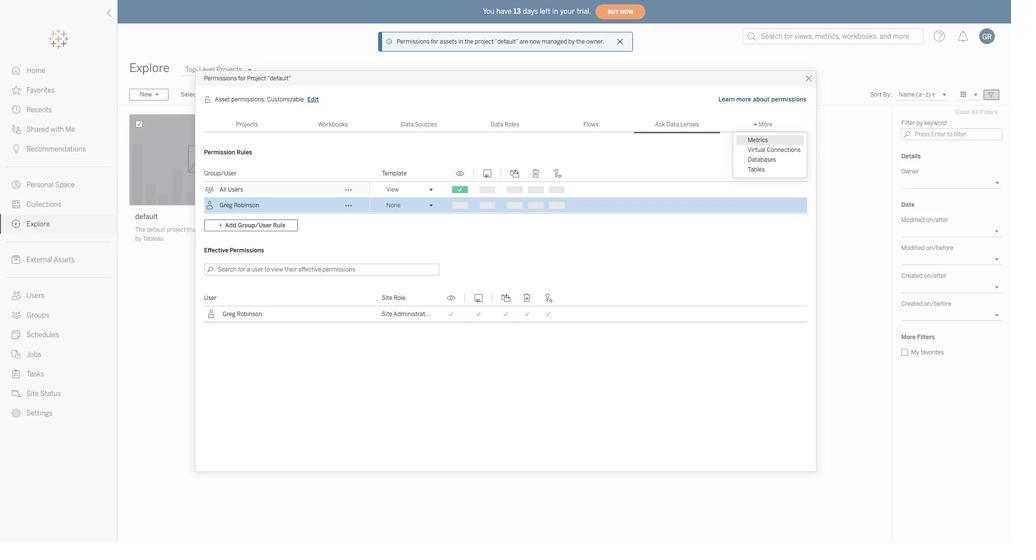 Task type: locate. For each thing, give the bounding box(es) containing it.
by:
[[884, 91, 892, 98]]

robinson right user permission rule icon
[[237, 311, 262, 317]]

7 by text only_f5he34f image from the top
[[12, 311, 21, 320]]

project left that at the left top of page
[[167, 226, 186, 233]]

in
[[553, 7, 559, 15], [459, 38, 464, 45]]

0 vertical spatial more
[[759, 121, 773, 128]]

clear
[[226, 91, 241, 98], [956, 109, 971, 116]]

greg inside row
[[223, 311, 236, 317]]

personal
[[26, 181, 54, 189]]

site left role
[[382, 294, 393, 301]]

modified for modified on/after
[[902, 217, 926, 224]]

0 vertical spatial in
[[553, 7, 559, 15]]

site inside main navigation. press the up and down arrow keys to access links. element
[[26, 390, 39, 398]]

delete image for template
[[530, 169, 542, 178]]

greg robinson inside row
[[223, 311, 262, 317]]

users inside row
[[228, 186, 243, 193]]

default up the
[[135, 213, 158, 221]]

in right the left
[[553, 7, 559, 15]]

by text only_f5he34f image inside 'schedules' link
[[12, 330, 21, 339]]

samples
[[291, 213, 319, 221]]

"default"
[[495, 38, 519, 45]]

move image
[[509, 169, 521, 178], [500, 293, 512, 302]]

all right "group permission rule" icon
[[220, 186, 227, 193]]

0 vertical spatial on/after
[[927, 217, 949, 224]]

external assets
[[26, 256, 75, 264]]

more filters
[[902, 334, 936, 341]]

clear inside button
[[956, 109, 971, 116]]

row group containing all users
[[204, 182, 808, 213]]

users inside main navigation. press the up and down arrow keys to access links. element
[[26, 292, 45, 300]]

data left roles
[[491, 121, 504, 128]]

data left sources
[[401, 121, 414, 128]]

move image right overwrite icon
[[500, 293, 512, 302]]

that
[[187, 226, 198, 233]]

the
[[135, 226, 146, 233]]

me
[[65, 125, 75, 134]]

site down 'site role'
[[382, 311, 393, 317]]

permissions inside alert
[[397, 38, 430, 45]]

modified on/before
[[902, 245, 954, 251]]

user permission rule image
[[206, 201, 214, 210]]

move image up all users row on the top
[[509, 169, 521, 178]]

move image for template
[[509, 169, 521, 178]]

greg robinson inside "row"
[[220, 202, 259, 209]]

learn
[[719, 96, 735, 103]]

1 vertical spatial grid
[[204, 290, 808, 322]]

group permission rule image
[[206, 185, 214, 194]]

view image
[[454, 169, 466, 178]]

effective
[[204, 247, 229, 254]]

robinson inside "row"
[[234, 202, 259, 209]]

1 horizontal spatial explore
[[129, 61, 170, 75]]

all for clear all
[[242, 91, 249, 98]]

selected
[[285, 91, 308, 98]]

row
[[204, 306, 808, 322]]

by text only_f5he34f image up groups link
[[12, 291, 21, 300]]

project left "default"
[[475, 38, 494, 45]]

the right assets
[[465, 38, 474, 45]]

0 vertical spatial clear
[[226, 91, 241, 98]]

by text only_f5he34f image left shared
[[12, 125, 21, 134]]

jobs
[[26, 351, 41, 359]]

more inside permissions tab list
[[759, 121, 773, 128]]

by text only_f5he34f image
[[12, 66, 21, 75], [12, 86, 21, 95], [12, 105, 21, 114], [12, 180, 21, 189], [12, 200, 21, 209], [12, 220, 21, 228], [12, 311, 21, 320], [12, 330, 21, 339], [12, 350, 21, 359]]

by text only_f5he34f image left settings
[[12, 409, 21, 418]]

settings
[[26, 409, 53, 418]]

data
[[401, 121, 414, 128], [491, 121, 504, 128], [667, 121, 680, 128]]

you
[[483, 7, 495, 15]]

robinson down all users
[[234, 202, 259, 209]]

1 vertical spatial delete image
[[521, 293, 533, 302]]

shared with me
[[26, 125, 75, 134]]

greg
[[220, 202, 233, 209], [223, 311, 236, 317]]

clear down permissions for project "default" on the left of page
[[226, 91, 241, 98]]

automatically inside the default project that was automatically created by tableau.
[[211, 226, 248, 233]]

created
[[902, 273, 923, 279], [902, 301, 923, 307]]

shared
[[26, 125, 49, 134]]

automatically inside this project includes automatically uploaded samples.
[[348, 226, 384, 233]]

1 horizontal spatial for
[[431, 38, 439, 45]]

grid
[[204, 165, 808, 213], [204, 290, 808, 322]]

data sources
[[401, 121, 437, 128]]

1 item selected
[[268, 91, 308, 98]]

by text only_f5he34f image for settings
[[12, 409, 21, 418]]

customizable
[[267, 96, 304, 103]]

by text only_f5he34f image for site status
[[12, 389, 21, 398]]

all right "select"
[[200, 91, 207, 98]]

for for assets
[[431, 38, 439, 45]]

list box
[[734, 132, 807, 177]]

sort by:
[[871, 91, 892, 98]]

1 vertical spatial filters
[[918, 334, 936, 341]]

1
[[268, 91, 270, 98]]

the
[[465, 38, 474, 45], [577, 38, 585, 45]]

2 by text only_f5he34f image from the top
[[12, 145, 21, 153]]

by text only_f5he34f image inside personal space link
[[12, 180, 21, 189]]

by text only_f5he34f image inside recommendations link
[[12, 145, 21, 153]]

by text only_f5he34f image left recommendations
[[12, 145, 21, 153]]

by text only_f5he34f image for shared with me
[[12, 125, 21, 134]]

0 vertical spatial greg robinson
[[220, 202, 259, 209]]

site for site status
[[26, 390, 39, 398]]

on/after for modified on/after
[[927, 217, 949, 224]]

status
[[40, 390, 61, 398]]

by text only_f5he34f image for tasks
[[12, 370, 21, 378]]

0 vertical spatial grid
[[204, 165, 808, 213]]

1 horizontal spatial the
[[577, 38, 585, 45]]

8 by text only_f5he34f image from the top
[[12, 330, 21, 339]]

project inside alert
[[475, 38, 494, 45]]

5 by text only_f5he34f image from the top
[[12, 370, 21, 378]]

0 vertical spatial greg
[[220, 202, 233, 209]]

by text only_f5he34f image inside external assets link
[[12, 255, 21, 264]]

0 vertical spatial robinson
[[234, 202, 259, 209]]

created up 'created on/before' on the right bottom of page
[[902, 273, 923, 279]]

on/after up modified on/before
[[927, 217, 949, 224]]

greg inside "row"
[[220, 202, 233, 209]]

for
[[431, 38, 439, 45], [238, 75, 246, 82]]

are
[[520, 38, 529, 45]]

by text only_f5he34f image for schedules
[[12, 330, 21, 339]]

0 horizontal spatial filters
[[918, 334, 936, 341]]

1 vertical spatial created
[[902, 301, 923, 307]]

0 vertical spatial users
[[228, 186, 243, 193]]

3 by text only_f5he34f image from the top
[[12, 255, 21, 264]]

by text only_f5he34f image for external assets
[[12, 255, 21, 264]]

0 horizontal spatial more
[[759, 121, 773, 128]]

explore up new popup button
[[129, 61, 170, 75]]

0 vertical spatial modified
[[902, 217, 926, 224]]

1 vertical spatial users
[[26, 292, 45, 300]]

clear for clear all filters
[[956, 109, 971, 116]]

by text only_f5he34f image left tasks
[[12, 370, 21, 378]]

0 horizontal spatial clear
[[226, 91, 241, 98]]

1 horizontal spatial clear
[[956, 109, 971, 116]]

by text only_f5he34f image inside shared with me link
[[12, 125, 21, 134]]

1 vertical spatial site
[[382, 311, 393, 317]]

on/before down modified on/after
[[927, 245, 954, 251]]

explore down the collections at the left top of the page
[[26, 220, 50, 228]]

0 vertical spatial permissions
[[397, 38, 430, 45]]

users up groups
[[26, 292, 45, 300]]

clear inside button
[[226, 91, 241, 98]]

navigation panel element
[[0, 29, 117, 423]]

0 horizontal spatial data
[[401, 121, 414, 128]]

all down permissions for project "default" on the left of page
[[242, 91, 249, 98]]

1 vertical spatial on/before
[[925, 301, 952, 307]]

3 by text only_f5he34f image from the top
[[12, 105, 21, 114]]

2 grid from the top
[[204, 290, 808, 322]]

favorites
[[26, 86, 55, 95]]

1 grid from the top
[[204, 165, 808, 213]]

2 data from the left
[[491, 121, 504, 128]]

1 vertical spatial explore
[[26, 220, 50, 228]]

grid containing user
[[204, 290, 808, 322]]

on/after down modified on/before
[[925, 273, 947, 279]]

grid containing group/user
[[204, 165, 808, 213]]

greg robinson
[[220, 202, 259, 209], [223, 311, 262, 317]]

4 by text only_f5he34f image from the top
[[12, 180, 21, 189]]

1 horizontal spatial data
[[491, 121, 504, 128]]

with
[[51, 125, 64, 134]]

by text only_f5he34f image inside "collections" link
[[12, 200, 21, 209]]

9 by text only_f5he34f image from the top
[[12, 350, 21, 359]]

site role
[[382, 294, 406, 301]]

project
[[475, 38, 494, 45], [167, 226, 186, 233], [304, 226, 323, 233]]

template
[[382, 170, 407, 177]]

2 automatically from the left
[[348, 226, 384, 233]]

by inside alert
[[569, 38, 575, 45]]

0 horizontal spatial the
[[465, 38, 474, 45]]

0 vertical spatial delete image
[[530, 169, 542, 178]]

1 vertical spatial more
[[902, 334, 916, 341]]

recents link
[[0, 100, 117, 120]]

7 by text only_f5he34f image from the top
[[12, 409, 21, 418]]

0 horizontal spatial users
[[26, 292, 45, 300]]

created down the created on/after
[[902, 301, 923, 307]]

explore
[[129, 61, 170, 75], [26, 220, 50, 228]]

automatically right includes
[[348, 226, 384, 233]]

permissions for permissions for project "default"
[[204, 75, 237, 82]]

row group inside the permissions for project "default" dialog
[[204, 182, 808, 213]]

select
[[181, 91, 199, 98]]

group/user
[[204, 170, 237, 177]]

schedules
[[26, 331, 59, 339]]

permissions up asset
[[204, 75, 237, 82]]

by text only_f5he34f image inside the explore link
[[12, 220, 21, 228]]

default inside the default project that was automatically created by tableau.
[[147, 226, 166, 233]]

permissions
[[772, 96, 807, 103]]

0 vertical spatial on/before
[[927, 245, 954, 251]]

more
[[759, 121, 773, 128], [902, 334, 916, 341]]

on/after
[[927, 217, 949, 224], [925, 273, 947, 279]]

delete image
[[530, 169, 542, 178], [521, 293, 533, 302]]

owner
[[902, 168, 920, 175]]

1 data from the left
[[401, 121, 414, 128]]

by text only_f5he34f image left site status
[[12, 389, 21, 398]]

home
[[26, 67, 45, 75]]

2 horizontal spatial data
[[667, 121, 680, 128]]

greg robinson down all users
[[220, 202, 259, 209]]

row containing greg robinson
[[204, 306, 808, 322]]

by text only_f5he34f image inside site status link
[[12, 389, 21, 398]]

site for site role
[[382, 294, 393, 301]]

by text only_f5he34f image inside the users link
[[12, 291, 21, 300]]

info image
[[386, 38, 393, 45]]

1 vertical spatial clear
[[956, 109, 971, 116]]

automatically up effective permissions
[[211, 226, 248, 233]]

permissions
[[397, 38, 430, 45], [204, 75, 237, 82], [230, 247, 264, 254]]

2 vertical spatial by
[[135, 235, 142, 242]]

permissions for permissions for assets in the project "default" are now managed by the owner.
[[397, 38, 430, 45]]

robinson for user permission rule image
[[234, 202, 259, 209]]

set permissions image
[[542, 293, 554, 302]]

1 horizontal spatial users
[[228, 186, 243, 193]]

move image for site role
[[500, 293, 512, 302]]

0 horizontal spatial automatically
[[211, 226, 248, 233]]

for left assets
[[431, 38, 439, 45]]

by text only_f5he34f image for recents
[[12, 105, 21, 114]]

more right ▾
[[759, 121, 773, 128]]

row group
[[204, 182, 808, 213]]

0 horizontal spatial explore
[[26, 220, 50, 228]]

filters inside button
[[981, 109, 999, 116]]

by text only_f5he34f image inside tasks link
[[12, 370, 21, 378]]

permissions right info image
[[397, 38, 430, 45]]

default image
[[129, 114, 276, 205]]

by text only_f5he34f image for collections
[[12, 200, 21, 209]]

6 by text only_f5he34f image from the top
[[12, 220, 21, 228]]

1 vertical spatial on/after
[[925, 273, 947, 279]]

1 vertical spatial permissions
[[204, 75, 237, 82]]

0 vertical spatial explore
[[129, 61, 170, 75]]

sort
[[871, 91, 882, 98]]

by text only_f5he34f image inside groups link
[[12, 311, 21, 320]]

all inside button
[[242, 91, 249, 98]]

1 the from the left
[[465, 38, 474, 45]]

1 created from the top
[[902, 273, 923, 279]]

this
[[291, 226, 303, 233]]

clear up filter by keyword text field
[[956, 109, 971, 116]]

asset
[[215, 96, 230, 103]]

modified
[[902, 217, 926, 224], [902, 245, 926, 251]]

0 vertical spatial move image
[[509, 169, 521, 178]]

set permissions image
[[551, 169, 563, 178]]

1 automatically from the left
[[211, 226, 248, 233]]

roles
[[505, 121, 520, 128]]

1 horizontal spatial automatically
[[348, 226, 384, 233]]

by down the
[[135, 235, 142, 242]]

clear all filters
[[956, 109, 999, 116]]

1 vertical spatial in
[[459, 38, 464, 45]]

data right the ask
[[667, 121, 680, 128]]

the left owner.
[[577, 38, 585, 45]]

greg right user permission rule icon
[[223, 311, 236, 317]]

tables
[[748, 166, 765, 173]]

all for clear all filters
[[972, 109, 979, 116]]

2 vertical spatial site
[[26, 390, 39, 398]]

project up samples.
[[304, 226, 323, 233]]

by text only_f5he34f image inside recents 'link'
[[12, 105, 21, 114]]

all for select all
[[200, 91, 207, 98]]

greg robinson right user permission rule icon
[[223, 311, 262, 317]]

all up filter by keyword text field
[[972, 109, 979, 116]]

users
[[228, 186, 243, 193], [26, 292, 45, 300]]

6 by text only_f5he34f image from the top
[[12, 389, 21, 398]]

1 vertical spatial default
[[147, 226, 166, 233]]

space
[[55, 181, 75, 189]]

for left project on the top left of the page
[[238, 75, 246, 82]]

by text only_f5he34f image inside home link
[[12, 66, 21, 75]]

settings link
[[0, 403, 117, 423]]

2 created from the top
[[902, 301, 923, 307]]

5 by text only_f5he34f image from the top
[[12, 200, 21, 209]]

0 vertical spatial filters
[[981, 109, 999, 116]]

in right assets
[[459, 38, 464, 45]]

groups
[[26, 311, 49, 320]]

filters up filter by keyword text field
[[981, 109, 999, 116]]

1 vertical spatial greg robinson
[[223, 311, 262, 317]]

1 by text only_f5he34f image from the top
[[12, 66, 21, 75]]

13
[[514, 7, 521, 15]]

permissions for assets in the project "default" are now managed by the owner. alert
[[397, 37, 604, 46]]

by text only_f5he34f image for favorites
[[12, 86, 21, 95]]

external assets link
[[0, 250, 117, 270]]

delete image left set permissions icon
[[521, 293, 533, 302]]

site left status in the bottom left of the page
[[26, 390, 39, 398]]

by text only_f5he34f image
[[12, 125, 21, 134], [12, 145, 21, 153], [12, 255, 21, 264], [12, 291, 21, 300], [12, 370, 21, 378], [12, 389, 21, 398], [12, 409, 21, 418]]

days
[[523, 7, 538, 15]]

0 vertical spatial default
[[135, 213, 158, 221]]

by text only_f5he34f image inside the settings link
[[12, 409, 21, 418]]

by text only_f5he34f image for explore
[[12, 220, 21, 228]]

2 vertical spatial permissions
[[230, 247, 264, 254]]

role
[[394, 294, 406, 301]]

for inside dialog
[[238, 75, 246, 82]]

learn more about permissions link
[[719, 94, 808, 104]]

by text only_f5he34f image left external
[[12, 255, 21, 264]]

by text only_f5he34f image for home
[[12, 66, 21, 75]]

permission
[[204, 149, 235, 156]]

0 vertical spatial by
[[569, 38, 575, 45]]

1 horizontal spatial by
[[569, 38, 575, 45]]

greg right user permission rule image
[[220, 202, 233, 209]]

0 horizontal spatial project
[[167, 226, 186, 233]]

0 horizontal spatial in
[[459, 38, 464, 45]]

1 vertical spatial robinson
[[237, 311, 262, 317]]

modified on/after
[[902, 217, 949, 224]]

1 vertical spatial for
[[238, 75, 246, 82]]

main navigation. press the up and down arrow keys to access links. element
[[0, 61, 117, 423]]

1 horizontal spatial filters
[[981, 109, 999, 116]]

have
[[497, 7, 512, 15]]

2 by text only_f5he34f image from the top
[[12, 86, 21, 95]]

users down group/user
[[228, 186, 243, 193]]

default up tableau.
[[147, 226, 166, 233]]

delete image left set permissions image
[[530, 169, 542, 178]]

modified up the created on/after
[[902, 245, 926, 251]]

4 by text only_f5he34f image from the top
[[12, 291, 21, 300]]

creator
[[432, 311, 453, 317]]

flows
[[584, 121, 599, 128]]

personal space
[[26, 181, 75, 189]]

by text only_f5he34f image inside jobs link
[[12, 350, 21, 359]]

sources
[[415, 121, 437, 128]]

permission rules
[[204, 149, 252, 156]]

2 modified from the top
[[902, 245, 926, 251]]

by text only_f5he34f image inside favorites link
[[12, 86, 21, 95]]

by right filter on the right of the page
[[917, 120, 924, 126]]

filters up my favorites
[[918, 334, 936, 341]]

permissions down created
[[230, 247, 264, 254]]

item
[[272, 91, 284, 98]]

1 vertical spatial by
[[917, 120, 924, 126]]

0 horizontal spatial by
[[135, 235, 142, 242]]

all
[[200, 91, 207, 98], [242, 91, 249, 98], [972, 109, 979, 116], [220, 186, 227, 193]]

1 by text only_f5he34f image from the top
[[12, 125, 21, 134]]

edit link
[[307, 94, 320, 104]]

by right managed
[[569, 38, 575, 45]]

0 vertical spatial for
[[431, 38, 439, 45]]

0 vertical spatial created
[[902, 273, 923, 279]]

1 vertical spatial modified
[[902, 245, 926, 251]]

0 horizontal spatial for
[[238, 75, 246, 82]]

overwrite image
[[482, 169, 493, 178]]

for inside alert
[[431, 38, 439, 45]]

about
[[753, 96, 770, 103]]

clear for clear all
[[226, 91, 241, 98]]

on/before down the created on/after
[[925, 301, 952, 307]]

0 vertical spatial site
[[382, 294, 393, 301]]

1 vertical spatial greg
[[223, 311, 236, 317]]

personal space link
[[0, 175, 117, 195]]

1 vertical spatial move image
[[500, 293, 512, 302]]

2 horizontal spatial project
[[475, 38, 494, 45]]

data for data sources
[[401, 121, 414, 128]]

more up the my
[[902, 334, 916, 341]]

buy now
[[608, 9, 634, 15]]

on/before for modified on/before
[[927, 245, 954, 251]]

1 modified from the top
[[902, 217, 926, 224]]

1 horizontal spatial project
[[304, 226, 323, 233]]

modified down date
[[902, 217, 926, 224]]



Task type: describe. For each thing, give the bounding box(es) containing it.
project inside this project includes automatically uploaded samples.
[[304, 226, 323, 233]]

shared with me link
[[0, 120, 117, 139]]

created on/before
[[902, 301, 952, 307]]

by text only_f5he34f image for personal space
[[12, 180, 21, 189]]

▾ more
[[754, 121, 773, 128]]

data roles
[[491, 121, 520, 128]]

asset permissions: customizable
[[215, 96, 304, 103]]

filter
[[902, 120, 916, 126]]

by inside the default project that was automatically created by tableau.
[[135, 235, 142, 242]]

for for project
[[238, 75, 246, 82]]

managed
[[542, 38, 567, 45]]

modified for modified on/before
[[902, 245, 926, 251]]

assets
[[54, 256, 75, 264]]

2 horizontal spatial by
[[917, 120, 924, 126]]

permissions for project "default"
[[204, 75, 291, 82]]

jobs link
[[0, 345, 117, 364]]

includes
[[324, 226, 347, 233]]

groups link
[[0, 305, 117, 325]]

greg robinson for user permission rule icon
[[223, 311, 262, 317]]

all inside row
[[220, 186, 227, 193]]

greg robinson row
[[204, 197, 808, 213]]

by text only_f5he34f image for users
[[12, 291, 21, 300]]

owner.
[[587, 38, 604, 45]]

created
[[249, 226, 270, 233]]

permissions for project "default" dialog
[[195, 71, 816, 471]]

the default project that was automatically created by tableau.
[[135, 226, 270, 242]]

samples image
[[285, 114, 432, 205]]

select all
[[181, 91, 207, 98]]

favorites
[[921, 349, 945, 356]]

new
[[140, 91, 152, 98]]

1 horizontal spatial in
[[553, 7, 559, 15]]

this project includes automatically uploaded samples.
[[291, 226, 411, 242]]

view image
[[445, 293, 457, 302]]

ask
[[656, 121, 666, 128]]

greg for user permission rule image
[[220, 202, 233, 209]]

filter by keyword
[[902, 120, 947, 126]]

your
[[561, 7, 575, 15]]

Search for a user to view their effective permissions text field
[[204, 263, 439, 275]]

workbooks
[[318, 121, 348, 128]]

more
[[737, 96, 752, 103]]

tableau.
[[143, 235, 165, 242]]

ask data lenses
[[656, 121, 700, 128]]

lenses
[[681, 121, 700, 128]]

2 the from the left
[[577, 38, 585, 45]]

you have 13 days left in your trial.
[[483, 7, 592, 15]]

created for created on/before
[[902, 301, 923, 307]]

data for data roles
[[491, 121, 504, 128]]

recents
[[26, 106, 52, 114]]

robinson for user permission rule icon
[[237, 311, 262, 317]]

user permission rule image
[[207, 310, 216, 318]]

date
[[902, 201, 915, 208]]

on/before for created on/before
[[925, 301, 952, 307]]

by text only_f5he34f image for jobs
[[12, 350, 21, 359]]

learn more about permissions
[[719, 96, 807, 103]]

my favorites
[[912, 349, 945, 356]]

details
[[902, 153, 922, 160]]

metrics virtual connections databases tables
[[748, 137, 801, 173]]

by text only_f5he34f image for recommendations
[[12, 145, 21, 153]]

greg for user permission rule icon
[[223, 311, 236, 317]]

explore inside main navigation. press the up and down arrow keys to access links. element
[[26, 220, 50, 228]]

project
[[247, 75, 266, 82]]

site administrator creator
[[382, 311, 453, 317]]

on/after for created on/after
[[925, 273, 947, 279]]

site status link
[[0, 384, 117, 403]]

3 data from the left
[[667, 121, 680, 128]]

virtual
[[748, 147, 766, 153]]

overwrite image
[[473, 293, 485, 302]]

recommendations link
[[0, 139, 117, 159]]

home link
[[0, 61, 117, 80]]

collections
[[26, 201, 61, 209]]

collections link
[[0, 195, 117, 214]]

permissions:
[[231, 96, 266, 103]]

row inside the permissions for project "default" dialog
[[204, 306, 808, 322]]

greg robinson for user permission rule image
[[220, 202, 259, 209]]

site for site administrator creator
[[382, 311, 393, 317]]

samples.
[[291, 235, 315, 242]]

assets
[[440, 38, 457, 45]]

all users
[[220, 186, 243, 193]]

administrator
[[394, 311, 431, 317]]

in inside alert
[[459, 38, 464, 45]]

databases
[[748, 156, 777, 163]]

effective permissions
[[204, 247, 264, 254]]

was
[[199, 226, 210, 233]]

now
[[530, 38, 541, 45]]

rules
[[237, 149, 252, 156]]

buy
[[608, 9, 619, 15]]

now
[[621, 9, 634, 15]]

permissions tab list
[[204, 115, 807, 133]]

"default"
[[268, 75, 291, 82]]

by text only_f5he34f image for groups
[[12, 311, 21, 320]]

created for created on/after
[[902, 273, 923, 279]]

buy now button
[[596, 4, 646, 20]]

Filter by keyword text field
[[902, 128, 1003, 140]]

uploaded
[[386, 226, 411, 233]]

recommendations
[[26, 145, 86, 153]]

new button
[[129, 89, 169, 100]]

users link
[[0, 286, 117, 305]]

all users row
[[204, 182, 808, 198]]

metrics
[[748, 137, 769, 144]]

list box containing metrics
[[734, 132, 807, 177]]

delete image for site role
[[521, 293, 533, 302]]

external
[[26, 256, 52, 264]]

1 horizontal spatial more
[[902, 334, 916, 341]]

project inside the default project that was automatically created by tableau.
[[167, 226, 186, 233]]

explore link
[[0, 214, 117, 234]]

favorites link
[[0, 80, 117, 100]]

user
[[204, 294, 217, 301]]

select all button
[[175, 89, 214, 100]]



Task type: vqa. For each thing, say whether or not it's contained in the screenshot.
Type
no



